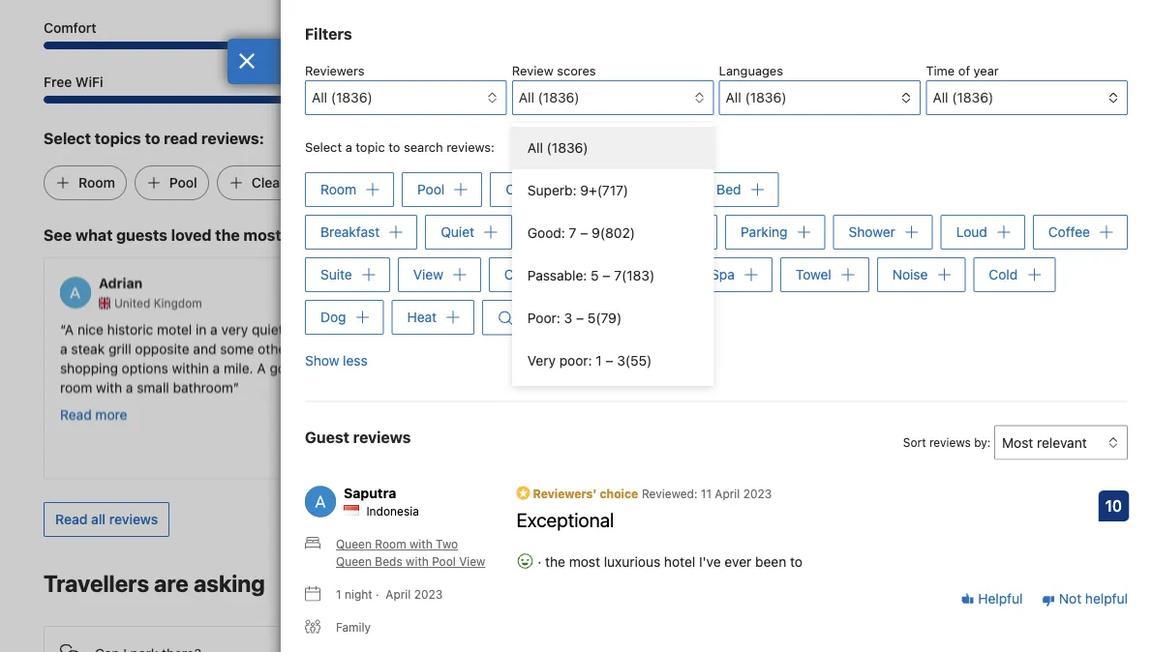 Task type: locate. For each thing, give the bounding box(es) containing it.
0 horizontal spatial and
[[193, 340, 216, 356]]

show
[[305, 352, 339, 368]]

and down the town, on the left of the page
[[328, 340, 351, 356]]

" inside the " a nice historic motel in a very quiet area of town, a steak grill opposite and some other meal and shopping options within a mile. a good sized room with a small bathroom
[[60, 321, 65, 337]]

reviews for sort
[[930, 436, 971, 450]]

in
[[196, 321, 207, 337]]

0 horizontal spatial "
[[60, 321, 65, 337]]

1 all (1836) button from the left
[[305, 80, 507, 115]]

of right south
[[586, 321, 599, 337]]

" left location,
[[420, 321, 426, 337]]

0 vertical spatial a
[[65, 321, 74, 337]]

1 vertical spatial 7
[[614, 268, 622, 284]]

1 " from the left
[[60, 321, 65, 337]]

1 night · april 2023
[[336, 588, 443, 602]]

pool down the read
[[169, 175, 197, 191]]

breakfast
[[321, 224, 380, 240]]

hotel
[[664, 554, 696, 570]]

to left the read
[[145, 129, 160, 148]]

1 vertical spatial see
[[1002, 578, 1026, 594]]

– left (55)
[[606, 353, 614, 369]]

all (1836) button
[[927, 80, 1128, 115]]

shopping
[[60, 360, 118, 376]]

show less button
[[305, 343, 368, 378]]

– left toilet
[[603, 268, 611, 284]]

0 vertical spatial the
[[215, 226, 240, 244]]

with up more
[[96, 379, 122, 395]]

5 right south
[[588, 310, 596, 326]]

0 vertical spatial with
[[96, 379, 122, 395]]

motel
[[157, 321, 192, 337]]

toilet
[[616, 267, 650, 283]]

all for languages
[[726, 90, 742, 106]]

1 horizontal spatial see
[[1002, 578, 1026, 594]]

not helpful
[[1056, 592, 1128, 608]]

" inside the " great location,  just south of downtown area. very clean and comfortable.
[[420, 321, 426, 337]]

sort
[[904, 436, 927, 450]]

superb:
[[528, 183, 577, 199]]

reviews
[[353, 428, 411, 446], [930, 436, 971, 450], [109, 512, 158, 528]]

– left 9
[[580, 225, 588, 241]]

reviews: down free wifi 8.2 meter
[[202, 129, 264, 148]]

pool down search
[[418, 182, 445, 198]]

of
[[959, 63, 971, 78], [318, 321, 330, 337], [586, 321, 599, 337]]

april down beds
[[386, 588, 411, 602]]

all (1836) button
[[305, 80, 507, 115], [512, 80, 714, 115], [719, 80, 921, 115]]

close image
[[238, 53, 256, 69]]

clean up most:
[[252, 175, 288, 191]]

bed up parking
[[717, 182, 742, 198]]

scored 10 element
[[1099, 491, 1130, 522]]

all (1836) for review scores
[[519, 90, 580, 106]]

0 horizontal spatial ·
[[376, 588, 379, 602]]

and down location,
[[489, 340, 513, 356]]

1 horizontal spatial "
[[420, 321, 426, 337]]

" for a
[[60, 321, 65, 337]]

asking
[[194, 570, 265, 598]]

2 all (1836) button from the left
[[512, 80, 714, 115]]

(717)
[[597, 183, 629, 199]]

larissa
[[459, 275, 507, 291]]

room up beds
[[375, 538, 406, 551]]

0 horizontal spatial room
[[78, 175, 115, 191]]

· left most
[[538, 554, 542, 570]]

1 vertical spatial april
[[386, 588, 411, 602]]

location right 9+
[[602, 182, 656, 198]]

all (1836) button up select a topic to search reviews:
[[305, 80, 507, 115]]

0 vertical spatial 2023
[[744, 487, 772, 501]]

0 vertical spatial see
[[44, 226, 72, 244]]

1 horizontal spatial the
[[545, 554, 566, 570]]

all (1836) down time of year
[[933, 90, 994, 106]]

0 vertical spatial ·
[[538, 554, 542, 570]]

0 vertical spatial view
[[413, 267, 444, 283]]

10
[[1106, 497, 1123, 516]]

1 horizontal spatial ·
[[538, 554, 542, 570]]

5 right passable:
[[591, 268, 599, 284]]

1 queen from the top
[[336, 538, 372, 551]]

all (1836) button down languages
[[719, 80, 921, 115]]

april
[[715, 487, 740, 501], [386, 588, 411, 602]]

0 horizontal spatial bed
[[451, 175, 477, 191]]

0 horizontal spatial select
[[44, 129, 91, 148]]

2 horizontal spatial room
[[375, 538, 406, 551]]

1 left night
[[336, 588, 342, 602]]

2 horizontal spatial reviews
[[930, 436, 971, 450]]

languages
[[719, 63, 784, 78]]

– left (79)
[[576, 310, 584, 326]]

1 horizontal spatial 1
[[596, 353, 602, 369]]

what
[[75, 226, 113, 244]]

0 horizontal spatial location
[[342, 175, 397, 191]]

read left all
[[55, 512, 88, 528]]

all (1836) button for languages
[[719, 80, 921, 115]]

"
[[60, 321, 65, 337], [420, 321, 426, 337]]

7 left 9
[[569, 225, 577, 241]]

united kingdom
[[114, 296, 202, 310]]

(1836) down time of year
[[953, 90, 994, 106]]

quiet
[[441, 224, 475, 240]]

reviews right all
[[109, 512, 158, 528]]

a left small
[[126, 379, 133, 395]]

0 vertical spatial april
[[715, 487, 740, 501]]

two
[[436, 538, 458, 551]]

united
[[114, 296, 150, 310]]

room down topics
[[78, 175, 115, 191]]

(1836) down languages
[[745, 90, 787, 106]]

0 vertical spatial 3
[[564, 310, 573, 326]]

2 horizontal spatial of
[[959, 63, 971, 78]]

0 horizontal spatial very
[[420, 340, 449, 356]]

1 and from the left
[[193, 340, 216, 356]]

all (1836) down languages
[[726, 90, 787, 106]]

3
[[564, 310, 573, 326], [617, 353, 626, 369]]

2 horizontal spatial to
[[790, 554, 803, 570]]

and down in
[[193, 340, 216, 356]]

1 vertical spatial queen
[[336, 555, 372, 569]]

very inside the " great location,  just south of downtown area. very clean and comfortable.
[[420, 340, 449, 356]]

view right beds
[[459, 555, 486, 569]]

2 horizontal spatial and
[[489, 340, 513, 356]]

poor:
[[528, 310, 561, 326]]

0 horizontal spatial of
[[318, 321, 330, 337]]

(1836) down the review scores
[[538, 90, 580, 106]]

sized
[[305, 360, 338, 376]]

(1836) for reviewers
[[331, 90, 373, 106]]

reviews inside read all reviews button
[[109, 512, 158, 528]]

options
[[122, 360, 168, 376]]

area.
[[671, 321, 702, 337]]

1 horizontal spatial very
[[528, 353, 556, 369]]

a right mile.
[[257, 360, 266, 376]]

1 vertical spatial 2023
[[414, 588, 443, 602]]

free wifi
[[44, 74, 103, 90]]

parking
[[741, 224, 788, 240]]

1 vertical spatial read
[[55, 512, 88, 528]]

select
[[44, 129, 91, 148], [305, 140, 342, 155]]

1 horizontal spatial 3
[[617, 353, 626, 369]]

beds
[[375, 555, 403, 569]]

to right been
[[790, 554, 803, 570]]

2023 right 11
[[744, 487, 772, 501]]

location down topic at the top left of page
[[342, 175, 397, 191]]

all (1836) button for reviewers
[[305, 80, 507, 115]]

0 horizontal spatial the
[[215, 226, 240, 244]]

see what guests loved the most:
[[44, 226, 287, 244]]

reviews:
[[202, 129, 264, 148], [447, 140, 495, 155]]

select topics to read reviews:
[[44, 129, 264, 148]]

with left the two
[[410, 538, 433, 551]]

1 horizontal spatial all (1836) button
[[512, 80, 714, 115]]

coffee
[[1049, 224, 1091, 240]]

not helpful button
[[1042, 590, 1128, 609]]

1 horizontal spatial select
[[305, 140, 342, 155]]

select left topic at the top left of page
[[305, 140, 342, 155]]

reviews for guest
[[353, 428, 411, 446]]

reviews left 'by:'
[[930, 436, 971, 450]]

read inside this is a carousel with rotating slides. it displays featured reviews of the property. use next and previous buttons to navigate. region
[[60, 406, 92, 422]]

1 horizontal spatial 7
[[614, 268, 622, 284]]

poor: 3 – 5 (79)
[[528, 310, 622, 326]]

reviewed:
[[642, 487, 698, 501]]

grill
[[108, 340, 131, 356]]

0 vertical spatial 1
[[596, 353, 602, 369]]

review scores
[[512, 63, 596, 78]]

guests
[[116, 226, 167, 244]]

1 horizontal spatial a
[[257, 360, 266, 376]]

read more button
[[60, 405, 127, 424]]

1 horizontal spatial and
[[328, 340, 351, 356]]

very down the great
[[420, 340, 449, 356]]

read down room
[[60, 406, 92, 422]]

0 horizontal spatial to
[[145, 129, 160, 148]]

very poor: 1 – 3 (55)
[[528, 353, 652, 369]]

1 horizontal spatial reviews
[[353, 428, 411, 446]]

cold
[[989, 267, 1018, 283]]

0 vertical spatial queen
[[336, 538, 372, 551]]

1 horizontal spatial location
[[602, 182, 656, 198]]

clean
[[252, 175, 288, 191], [506, 182, 541, 198]]

of inside the " a nice historic motel in a very quiet area of town, a steak grill opposite and some other meal and shopping options within a mile. a good sized room with a small bathroom
[[318, 321, 330, 337]]

free wifi 8.2 meter
[[44, 96, 383, 103]]

(1836)
[[331, 90, 373, 106], [538, 90, 580, 106], [745, 90, 787, 106], [953, 90, 994, 106], [547, 140, 589, 156]]

all for review scores
[[519, 90, 535, 106]]

all down languages
[[726, 90, 742, 106]]

view up heat
[[413, 267, 444, 283]]

3 and from the left
[[489, 340, 513, 356]]

2023
[[744, 487, 772, 501], [414, 588, 443, 602]]

see
[[44, 226, 72, 244], [1002, 578, 1026, 594]]

2 " from the left
[[420, 321, 426, 337]]

(1836) for review scores
[[538, 90, 580, 106]]

all (1836) button down scores
[[512, 80, 714, 115]]

9
[[592, 225, 600, 241]]

indonesia
[[367, 505, 419, 519]]

reviews right guest
[[353, 428, 411, 446]]

3 right poor:
[[564, 310, 573, 326]]

(1836) inside button
[[953, 90, 994, 106]]

queen
[[336, 538, 372, 551], [336, 555, 372, 569]]

with right beds
[[406, 555, 429, 569]]

time of year
[[927, 63, 999, 78]]

view inside queen room with two queen beds with pool view
[[459, 555, 486, 569]]

time
[[927, 63, 955, 78]]

2 queen from the top
[[336, 555, 372, 569]]

1 vertical spatial a
[[257, 360, 266, 376]]

·
[[538, 554, 542, 570], [376, 588, 379, 602]]

all down 'reviewers'
[[312, 90, 327, 106]]

of right area
[[318, 321, 330, 337]]

1 vertical spatial view
[[459, 555, 486, 569]]

see left availability
[[1002, 578, 1026, 594]]

1 vertical spatial with
[[410, 538, 433, 551]]

1 horizontal spatial reviews:
[[447, 140, 495, 155]]

a
[[65, 321, 74, 337], [257, 360, 266, 376]]

clean
[[452, 340, 486, 356]]

claude
[[819, 275, 866, 291]]

select for select topics to read reviews:
[[44, 129, 91, 148]]

filter reviews region
[[305, 22, 1128, 386]]

(55)
[[626, 353, 652, 369]]

7 down (802)
[[614, 268, 622, 284]]

all (1836) down 'reviewers'
[[312, 90, 373, 106]]

0 horizontal spatial see
[[44, 226, 72, 244]]

a left mile.
[[213, 360, 220, 376]]

· right night
[[376, 588, 379, 602]]

all down "time"
[[933, 90, 949, 106]]

reviews: right search
[[447, 140, 495, 155]]

poor:
[[560, 353, 592, 369]]

0 horizontal spatial reviews
[[109, 512, 158, 528]]

all down review
[[519, 90, 535, 106]]

a left nice
[[65, 321, 74, 337]]

the left most
[[545, 554, 566, 570]]

0 horizontal spatial reviews:
[[202, 129, 264, 148]]

very down just
[[528, 353, 556, 369]]

room up breakfast
[[321, 182, 357, 198]]

0 horizontal spatial clean
[[252, 175, 288, 191]]

– for 3
[[576, 310, 584, 326]]

1 horizontal spatial bed
[[717, 182, 742, 198]]

steak
[[71, 340, 105, 356]]

" left nice
[[60, 321, 65, 337]]

0 horizontal spatial all (1836) button
[[305, 80, 507, 115]]

" for great
[[420, 321, 426, 337]]

3 all (1836) button from the left
[[719, 80, 921, 115]]

1 right poor:
[[596, 353, 602, 369]]

to
[[145, 129, 160, 148], [389, 140, 400, 155], [790, 554, 803, 570]]

of inside "filter reviews" region
[[959, 63, 971, 78]]

1 horizontal spatial view
[[459, 555, 486, 569]]

all inside button
[[933, 90, 949, 106]]

select left topics
[[44, 129, 91, 148]]

all (1836) up superb:
[[528, 140, 589, 156]]

a left "steak"
[[60, 340, 67, 356]]

0 horizontal spatial 1
[[336, 588, 342, 602]]

1 horizontal spatial room
[[321, 182, 357, 198]]

the right loved at the left top
[[215, 226, 240, 244]]

very inside "filter reviews" region
[[528, 353, 556, 369]]

0 vertical spatial 7
[[569, 225, 577, 241]]

2023 down queen room with two queen beds with pool view
[[414, 588, 443, 602]]

to right topic at the top left of page
[[389, 140, 400, 155]]

kingdom
[[154, 296, 202, 310]]

2 horizontal spatial all (1836) button
[[719, 80, 921, 115]]

(1836) down 'reviewers'
[[331, 90, 373, 106]]

pool down the two
[[432, 555, 456, 569]]

see for see availability
[[1002, 578, 1026, 594]]

pool inside queen room with two queen beds with pool view
[[432, 555, 456, 569]]

1 inside "filter reviews" region
[[596, 353, 602, 369]]

all
[[91, 512, 106, 528]]

bed up the quiet
[[451, 175, 477, 191]]

2 and from the left
[[328, 340, 351, 356]]

1 horizontal spatial of
[[586, 321, 599, 337]]

all (1836) button for review scores
[[512, 80, 714, 115]]

see left the what
[[44, 226, 72, 244]]

0 horizontal spatial 2023
[[414, 588, 443, 602]]

clean up good:
[[506, 182, 541, 198]]

april right 11
[[715, 487, 740, 501]]

all (1836) down the review scores
[[519, 90, 580, 106]]

opposite
[[135, 340, 189, 356]]

of left year
[[959, 63, 971, 78]]

1 horizontal spatial 2023
[[744, 487, 772, 501]]

see inside button
[[1002, 578, 1026, 594]]

and
[[193, 340, 216, 356], [328, 340, 351, 356], [489, 340, 513, 356]]

(1836) for time of year
[[953, 90, 994, 106]]

a
[[345, 140, 352, 155], [210, 321, 218, 337], [60, 340, 67, 356], [213, 360, 220, 376], [126, 379, 133, 395]]

1 vertical spatial 3
[[617, 353, 626, 369]]

with
[[96, 379, 122, 395], [410, 538, 433, 551], [406, 555, 429, 569]]

3 down downtown
[[617, 353, 626, 369]]

all (1836) inside button
[[933, 90, 994, 106]]

0 vertical spatial read
[[60, 406, 92, 422]]

all (1836)
[[312, 90, 373, 106], [519, 90, 580, 106], [726, 90, 787, 106], [933, 90, 994, 106], [528, 140, 589, 156]]

some
[[220, 340, 254, 356]]



Task type: describe. For each thing, give the bounding box(es) containing it.
towel
[[796, 267, 832, 283]]

all for time of year
[[933, 90, 949, 106]]

family
[[336, 621, 371, 635]]

passable:
[[528, 268, 587, 284]]

within
[[172, 360, 209, 376]]

i've
[[699, 554, 721, 570]]

comfort 8.3 meter
[[44, 41, 383, 49]]

see availability button
[[991, 568, 1109, 603]]

reviewed: 11 april 2023
[[642, 487, 772, 501]]

review
[[512, 63, 554, 78]]

all up superb:
[[528, 140, 543, 156]]

great
[[426, 321, 460, 337]]

read for read more
[[60, 406, 92, 422]]

of inside the " great location,  just south of downtown area. very clean and comfortable.
[[586, 321, 599, 337]]

(1836) up superb: 9+ (717)
[[547, 140, 589, 156]]

saputra
[[344, 485, 397, 501]]

passable: 5 – 7 (183)
[[528, 268, 655, 284]]

with inside the " a nice historic motel in a very quiet area of town, a steak grill opposite and some other meal and shopping options within a mile. a good sized room with a small bathroom
[[96, 379, 122, 395]]

0 horizontal spatial 7
[[569, 225, 577, 241]]

all (1836) for reviewers
[[312, 90, 373, 106]]

good
[[270, 360, 302, 376]]

(1836) for languages
[[745, 90, 787, 106]]

read for read all reviews
[[55, 512, 88, 528]]

(79)
[[596, 310, 622, 326]]

wifi
[[75, 74, 103, 90]]

guest reviews
[[305, 428, 411, 446]]

read all reviews
[[55, 512, 158, 528]]

topic
[[356, 140, 385, 155]]

0 vertical spatial 5
[[591, 268, 599, 284]]

all (1836) for time of year
[[933, 90, 994, 106]]

year
[[974, 63, 999, 78]]

– for 5
[[603, 268, 611, 284]]

not
[[1060, 592, 1082, 608]]

a right in
[[210, 321, 218, 337]]

helpful button
[[961, 590, 1023, 609]]

0 horizontal spatial 3
[[564, 310, 573, 326]]

bathroom
[[173, 379, 233, 395]]

adrian
[[99, 275, 143, 291]]

a left topic at the top left of page
[[345, 140, 352, 155]]

loved
[[171, 226, 212, 244]]

by:
[[975, 436, 991, 450]]

choice
[[600, 487, 639, 501]]

topics
[[95, 129, 141, 148]]

australia
[[475, 296, 522, 310]]

– for 7
[[580, 225, 588, 241]]

1 vertical spatial ·
[[376, 588, 379, 602]]

"
[[233, 379, 239, 395]]

1 horizontal spatial april
[[715, 487, 740, 501]]

· the most luxurious hotel i've ever been to
[[534, 554, 803, 570]]

loud
[[957, 224, 988, 240]]

night
[[345, 588, 373, 602]]

mile.
[[224, 360, 253, 376]]

all (1836) for languages
[[726, 90, 787, 106]]

1 horizontal spatial clean
[[506, 182, 541, 198]]

1 vertical spatial the
[[545, 554, 566, 570]]

read
[[164, 129, 198, 148]]

select for select a topic to search reviews:
[[305, 140, 342, 155]]

quiet
[[252, 321, 283, 337]]

show less
[[305, 352, 368, 368]]

checkin
[[505, 267, 555, 283]]

dog
[[321, 309, 346, 325]]

location,
[[464, 321, 518, 337]]

room
[[60, 379, 92, 395]]

comfort
[[44, 20, 96, 36]]

nice
[[77, 321, 103, 337]]

11
[[701, 487, 712, 501]]

filters
[[305, 25, 352, 43]]

(183)
[[622, 268, 655, 284]]

room inside queen room with two queen beds with pool view
[[375, 538, 406, 551]]

downtown
[[603, 321, 667, 337]]

most:
[[244, 226, 287, 244]]

2 vertical spatial with
[[406, 555, 429, 569]]

1 horizontal spatial to
[[389, 140, 400, 155]]

reviewers
[[305, 63, 365, 78]]

reviewers' choice
[[530, 487, 639, 501]]

helpful
[[1086, 592, 1128, 608]]

most
[[569, 554, 601, 570]]

bathroom
[[536, 224, 597, 240]]

0 horizontal spatial view
[[413, 267, 444, 283]]

guest
[[305, 428, 350, 446]]

noise
[[893, 267, 928, 283]]

luxurious
[[604, 554, 661, 570]]

availability
[[1030, 578, 1097, 594]]

exceptional
[[517, 508, 614, 531]]

suite
[[321, 267, 352, 283]]

small
[[137, 379, 169, 395]]

1 vertical spatial 1
[[336, 588, 342, 602]]

0 horizontal spatial a
[[65, 321, 74, 337]]

area
[[287, 321, 314, 337]]

other
[[258, 340, 291, 356]]

see for see what guests loved the most:
[[44, 226, 72, 244]]

been
[[756, 554, 787, 570]]

(802)
[[600, 225, 635, 241]]

queen room with two queen beds with pool view link
[[305, 536, 494, 571]]

town,
[[334, 321, 368, 337]]

search
[[404, 140, 443, 155]]

helpful
[[975, 592, 1023, 608]]

australia image
[[459, 297, 471, 309]]

spa
[[711, 267, 735, 283]]

and inside the " great location,  just south of downtown area. very clean and comfortable.
[[489, 340, 513, 356]]

historic
[[107, 321, 153, 337]]

this is a carousel with rotating slides. it displays featured reviews of the property. use next and previous buttons to navigate. region
[[28, 249, 1125, 487]]

reviewers'
[[533, 487, 597, 501]]

just
[[521, 321, 544, 337]]

0 horizontal spatial april
[[386, 588, 411, 602]]

read all reviews button
[[44, 503, 170, 537]]

shower
[[849, 224, 896, 240]]

all for reviewers
[[312, 90, 327, 106]]

heat
[[407, 309, 437, 325]]

united kingdom image
[[99, 297, 110, 309]]

8.2
[[363, 74, 383, 90]]

are
[[154, 570, 189, 598]]

1 vertical spatial 5
[[588, 310, 596, 326]]



Task type: vqa. For each thing, say whether or not it's contained in the screenshot.


